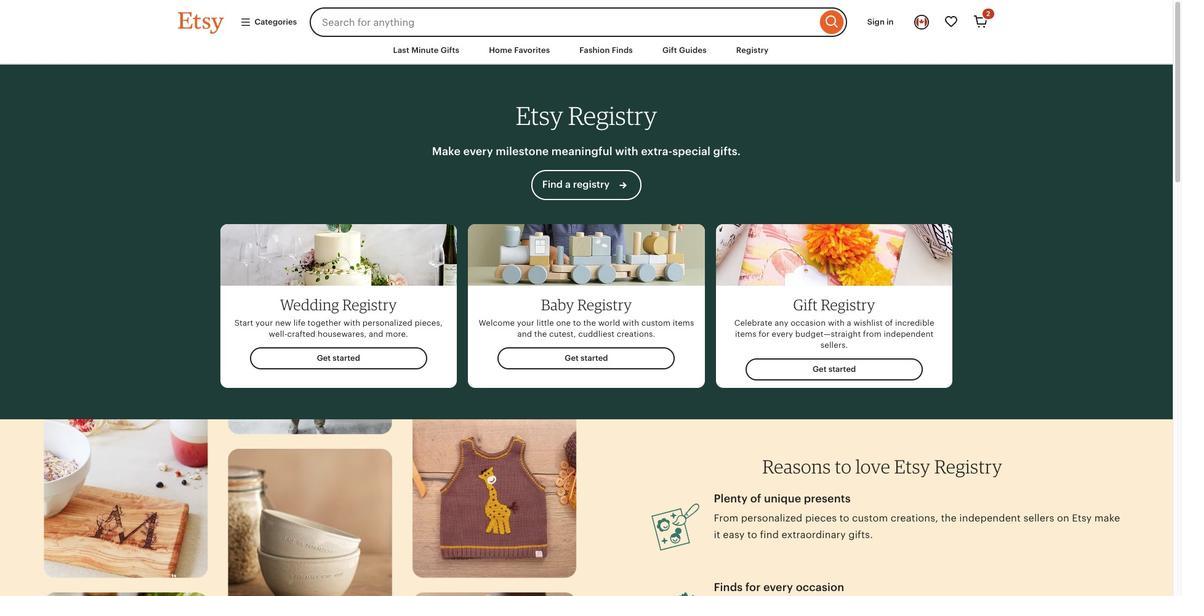 Task type: describe. For each thing, give the bounding box(es) containing it.
etsy inside from personalized pieces to custom creations, the independent sellers on etsy make it easy to find extraordinary gifts.
[[1073, 513, 1093, 524]]

with inside the wedding registry start your new life together with personalized pieces, well-crafted housewares, and more.
[[344, 318, 361, 328]]

sellers
[[1024, 513, 1055, 524]]

a inside gift registry celebrate any occasion with a wishlist of incredible items for every budget—straight from independent sellers.
[[847, 318, 852, 328]]

registry for gift registry celebrate any occasion with a wishlist of incredible items for every budget—straight from independent sellers.
[[821, 295, 876, 314]]

meaningful
[[552, 145, 613, 158]]

finds for every occasion
[[714, 581, 845, 594]]

on
[[1058, 513, 1070, 524]]

find a registry button
[[532, 170, 642, 200]]

registry link
[[727, 39, 778, 62]]

gift guides link
[[654, 39, 716, 62]]

independent inside from personalized pieces to custom creations, the independent sellers on etsy make it easy to find extraordinary gifts.
[[960, 513, 1021, 524]]

unique
[[764, 492, 802, 505]]

baby registry welcome your little one to the world with custom items and the cutest, cuddliest creations.
[[479, 295, 695, 339]]

easy
[[723, 529, 745, 541]]

one
[[557, 318, 571, 328]]

get for wedding
[[317, 354, 331, 363]]

registry for etsy registry
[[568, 101, 658, 131]]

cuddliest
[[579, 329, 615, 339]]

occasion inside gift registry celebrate any occasion with a wishlist of incredible items for every budget—straight from independent sellers.
[[791, 318, 826, 328]]

1 horizontal spatial etsy
[[895, 455, 931, 478]]

gift for guides
[[663, 46, 678, 55]]

with inside gift registry celebrate any occasion with a wishlist of incredible items for every budget—straight from independent sellers.
[[828, 318, 845, 328]]

pieces
[[806, 513, 837, 524]]

to inside baby registry welcome your little one to the world with custom items and the cutest, cuddliest creations.
[[573, 318, 581, 328]]

1 horizontal spatial finds
[[714, 581, 743, 594]]

in
[[887, 17, 894, 26]]

find a registry
[[543, 179, 612, 190]]

love
[[856, 455, 891, 478]]

2
[[987, 10, 991, 17]]

presents
[[804, 492, 851, 505]]

a inside find a registry button
[[565, 179, 571, 190]]

items inside baby registry welcome your little one to the world with custom items and the cutest, cuddliest creations.
[[673, 318, 695, 328]]

started for wedding
[[333, 354, 360, 363]]

extraordinary
[[782, 529, 846, 541]]

sign in
[[868, 17, 894, 26]]

canada image
[[916, 15, 928, 28]]

celebrate
[[735, 318, 773, 328]]

fashion finds
[[580, 46, 633, 55]]

incredible
[[896, 318, 935, 328]]

get started for baby
[[565, 354, 608, 363]]

plenty
[[714, 492, 748, 505]]

0 vertical spatial every
[[464, 145, 493, 158]]

it
[[714, 529, 721, 541]]

start
[[234, 318, 253, 328]]

personalized inside the wedding registry start your new life together with personalized pieces, well-crafted housewares, and more.
[[363, 318, 413, 328]]

home favorites
[[489, 46, 550, 55]]

make every milestone meaningful with extra-special gifts.
[[432, 145, 741, 158]]

little
[[537, 318, 554, 328]]

and inside baby registry welcome your little one to the world with custom items and the cutest, cuddliest creations.
[[518, 329, 532, 339]]

from personalized pieces to custom creations, the independent sellers on etsy make it easy to find extraordinary gifts.
[[714, 513, 1121, 541]]

gifts
[[441, 46, 460, 55]]

0 vertical spatial the
[[584, 318, 596, 328]]

crafted
[[287, 329, 316, 339]]

for inside gift registry celebrate any occasion with a wishlist of incredible items for every budget—straight from independent sellers.
[[759, 329, 770, 339]]

registry for baby registry welcome your little one to the world with custom items and the cutest, cuddliest creations.
[[578, 295, 632, 314]]

to left love at the right bottom of page
[[835, 455, 852, 478]]

milestone
[[496, 145, 549, 158]]

get started for wedding
[[317, 354, 360, 363]]

independent inside gift registry celebrate any occasion with a wishlist of incredible items for every budget—straight from independent sellers.
[[884, 329, 934, 339]]

0 horizontal spatial of
[[751, 492, 762, 505]]

1 vertical spatial occasion
[[796, 581, 845, 594]]

your for wedding
[[256, 318, 273, 328]]

creations.
[[617, 329, 656, 339]]

0 horizontal spatial the
[[535, 329, 547, 339]]

more.
[[386, 329, 408, 339]]

custom inside baby registry welcome your little one to the world with custom items and the cutest, cuddliest creations.
[[642, 318, 671, 328]]

fashion
[[580, 46, 610, 55]]

baby registry link
[[541, 295, 632, 314]]

started for gift
[[829, 365, 856, 374]]

plenty of unique presents
[[714, 492, 851, 505]]

the inside from personalized pieces to custom creations, the independent sellers on etsy make it easy to find extraordinary gifts.
[[942, 513, 957, 524]]

reasons
[[763, 455, 831, 478]]

0 vertical spatial gifts.
[[714, 145, 741, 158]]

make
[[432, 145, 461, 158]]

banner containing categories
[[156, 0, 1018, 37]]

items inside gift registry celebrate any occasion with a wishlist of incredible items for every budget—straight from independent sellers.
[[735, 329, 757, 339]]

fashion finds link
[[571, 39, 642, 62]]



Task type: vqa. For each thing, say whether or not it's contained in the screenshot.
the topmost will
no



Task type: locate. For each thing, give the bounding box(es) containing it.
get started button for baby
[[498, 347, 676, 370]]

etsy registry
[[516, 101, 658, 131]]

gift inside gift registry celebrate any occasion with a wishlist of incredible items for every budget—straight from independent sellers.
[[794, 295, 818, 314]]

any
[[775, 318, 789, 328]]

categories button
[[231, 11, 306, 33]]

a right find
[[565, 179, 571, 190]]

personalized inside from personalized pieces to custom creations, the independent sellers on etsy make it easy to find extraordinary gifts.
[[742, 513, 803, 524]]

and left more.
[[369, 329, 384, 339]]

2 horizontal spatial the
[[942, 513, 957, 524]]

gift
[[663, 46, 678, 55], [794, 295, 818, 314]]

personalized
[[363, 318, 413, 328], [742, 513, 803, 524]]

get started for gift
[[813, 365, 856, 374]]

1 vertical spatial the
[[535, 329, 547, 339]]

get started button down housewares,
[[250, 347, 428, 370]]

finds right fashion
[[612, 46, 633, 55]]

registry inside baby registry welcome your little one to the world with custom items and the cutest, cuddliest creations.
[[578, 295, 632, 314]]

registry
[[737, 46, 769, 55], [568, 101, 658, 131], [343, 295, 397, 314], [578, 295, 632, 314], [821, 295, 876, 314], [935, 455, 1003, 478]]

started for baby
[[581, 354, 608, 363]]

0 vertical spatial finds
[[612, 46, 633, 55]]

0 vertical spatial independent
[[884, 329, 934, 339]]

minute
[[412, 46, 439, 55]]

for down the find
[[746, 581, 761, 594]]

gift left guides
[[663, 46, 678, 55]]

etsy up milestone
[[516, 101, 563, 131]]

finds down easy
[[714, 581, 743, 594]]

0 vertical spatial for
[[759, 329, 770, 339]]

gift registry celebrate any occasion with a wishlist of incredible items for every budget—straight from independent sellers.
[[735, 295, 935, 350]]

2 horizontal spatial get
[[813, 365, 827, 374]]

custom inside from personalized pieces to custom creations, the independent sellers on etsy make it easy to find extraordinary gifts.
[[853, 513, 889, 524]]

baby
[[541, 295, 575, 314]]

to right pieces
[[840, 513, 850, 524]]

2 vertical spatial etsy
[[1073, 513, 1093, 524]]

wedding registry link
[[280, 295, 397, 314]]

to left the find
[[748, 529, 758, 541]]

housewares,
[[318, 329, 367, 339]]

guides
[[680, 46, 707, 55]]

custom left creations, in the bottom of the page
[[853, 513, 889, 524]]

occasion up the budget—straight
[[791, 318, 826, 328]]

every down the find
[[764, 581, 794, 594]]

0 horizontal spatial get
[[317, 354, 331, 363]]

get down sellers.
[[813, 365, 827, 374]]

menu bar
[[156, 37, 1018, 65]]

0 horizontal spatial independent
[[884, 329, 934, 339]]

finds
[[612, 46, 633, 55], [714, 581, 743, 594]]

1 horizontal spatial custom
[[853, 513, 889, 524]]

budget—straight
[[796, 329, 861, 339]]

0 horizontal spatial gift
[[663, 46, 678, 55]]

a left wishlist
[[847, 318, 852, 328]]

menu bar containing last minute gifts
[[156, 37, 1018, 65]]

your inside the wedding registry start your new life together with personalized pieces, well-crafted housewares, and more.
[[256, 318, 273, 328]]

0 vertical spatial custom
[[642, 318, 671, 328]]

world
[[599, 318, 621, 328]]

1 vertical spatial independent
[[960, 513, 1021, 524]]

banner
[[156, 0, 1018, 37]]

your left little
[[517, 318, 535, 328]]

categories
[[255, 17, 297, 26]]

1 vertical spatial gift
[[794, 295, 818, 314]]

get started down sellers.
[[813, 365, 856, 374]]

every down any
[[772, 329, 794, 339]]

get down housewares,
[[317, 354, 331, 363]]

occasion down extraordinary
[[796, 581, 845, 594]]

to right one
[[573, 318, 581, 328]]

0 horizontal spatial finds
[[612, 46, 633, 55]]

2 link
[[966, 7, 996, 37]]

1 horizontal spatial independent
[[960, 513, 1021, 524]]

every inside gift registry celebrate any occasion with a wishlist of incredible items for every budget—straight from independent sellers.
[[772, 329, 794, 339]]

1 horizontal spatial personalized
[[742, 513, 803, 524]]

started down sellers.
[[829, 365, 856, 374]]

1 horizontal spatial gifts.
[[849, 529, 874, 541]]

1 horizontal spatial get started
[[565, 354, 608, 363]]

independent left sellers
[[960, 513, 1021, 524]]

sign in button
[[859, 11, 903, 33]]

0 horizontal spatial personalized
[[363, 318, 413, 328]]

2 your from the left
[[517, 318, 535, 328]]

with up housewares,
[[344, 318, 361, 328]]

last
[[393, 46, 410, 55]]

1 vertical spatial personalized
[[742, 513, 803, 524]]

reasons to love etsy registry
[[763, 455, 1003, 478]]

home favorites link
[[480, 39, 560, 62]]

your inside baby registry welcome your little one to the world with custom items and the cutest, cuddliest creations.
[[517, 318, 535, 328]]

1 horizontal spatial a
[[847, 318, 852, 328]]

0 horizontal spatial your
[[256, 318, 273, 328]]

of right the plenty
[[751, 492, 762, 505]]

of inside gift registry celebrate any occasion with a wishlist of incredible items for every budget—straight from independent sellers.
[[886, 318, 893, 328]]

0 horizontal spatial get started button
[[250, 347, 428, 370]]

independent
[[884, 329, 934, 339], [960, 513, 1021, 524]]

0 vertical spatial gift
[[663, 46, 678, 55]]

1 horizontal spatial and
[[518, 329, 532, 339]]

1 horizontal spatial get started button
[[498, 347, 676, 370]]

0 horizontal spatial started
[[333, 354, 360, 363]]

get started button for wedding
[[250, 347, 428, 370]]

together
[[308, 318, 342, 328]]

started down housewares,
[[333, 354, 360, 363]]

with up creations.
[[623, 318, 640, 328]]

get started down cuddliest
[[565, 354, 608, 363]]

and
[[369, 329, 384, 339], [518, 329, 532, 339]]

find
[[543, 179, 563, 190]]

pieces,
[[415, 318, 443, 328]]

every right make
[[464, 145, 493, 158]]

the up cuddliest
[[584, 318, 596, 328]]

creations,
[[891, 513, 939, 524]]

life
[[294, 318, 306, 328]]

1 your from the left
[[256, 318, 273, 328]]

wedding
[[280, 295, 339, 314]]

sign
[[868, 17, 885, 26]]

0 horizontal spatial etsy
[[516, 101, 563, 131]]

etsy right love at the right bottom of page
[[895, 455, 931, 478]]

your up well- on the left bottom of the page
[[256, 318, 273, 328]]

1 horizontal spatial get
[[565, 354, 579, 363]]

personalized up the find
[[742, 513, 803, 524]]

custom up creations.
[[642, 318, 671, 328]]

gifts. inside from personalized pieces to custom creations, the independent sellers on etsy make it easy to find extraordinary gifts.
[[849, 529, 874, 541]]

1 horizontal spatial your
[[517, 318, 535, 328]]

your for baby
[[517, 318, 535, 328]]

the right creations, in the bottom of the page
[[942, 513, 957, 524]]

0 vertical spatial personalized
[[363, 318, 413, 328]]

get for gift
[[813, 365, 827, 374]]

0 horizontal spatial and
[[369, 329, 384, 339]]

gifts. right special
[[714, 145, 741, 158]]

and left 'cutest,'
[[518, 329, 532, 339]]

registry for wedding registry start your new life together with personalized pieces, well-crafted housewares, and more.
[[343, 295, 397, 314]]

gifts.
[[714, 145, 741, 158], [849, 529, 874, 541]]

2 and from the left
[[518, 329, 532, 339]]

gift guides
[[663, 46, 707, 55]]

1 vertical spatial finds
[[714, 581, 743, 594]]

independent down incredible
[[884, 329, 934, 339]]

get started button down cuddliest
[[498, 347, 676, 370]]

0 horizontal spatial get started
[[317, 354, 360, 363]]

get started button down sellers.
[[746, 359, 924, 381]]

1 and from the left
[[369, 329, 384, 339]]

get for baby
[[565, 354, 579, 363]]

wishlist
[[854, 318, 883, 328]]

1 vertical spatial items
[[735, 329, 757, 339]]

gifts. right extraordinary
[[849, 529, 874, 541]]

1 vertical spatial gifts.
[[849, 529, 874, 541]]

2 horizontal spatial get started button
[[746, 359, 924, 381]]

started down cuddliest
[[581, 354, 608, 363]]

gift registry link
[[794, 295, 876, 314]]

get started down housewares,
[[317, 354, 360, 363]]

1 horizontal spatial of
[[886, 318, 893, 328]]

etsy right 'on'
[[1073, 513, 1093, 524]]

home
[[489, 46, 513, 55]]

1 vertical spatial of
[[751, 492, 762, 505]]

registry inside gift registry celebrate any occasion with a wishlist of incredible items for every budget—straight from independent sellers.
[[821, 295, 876, 314]]

last minute gifts
[[393, 46, 460, 55]]

2 horizontal spatial get started
[[813, 365, 856, 374]]

2 vertical spatial every
[[764, 581, 794, 594]]

1 vertical spatial a
[[847, 318, 852, 328]]

every
[[464, 145, 493, 158], [772, 329, 794, 339], [764, 581, 794, 594]]

2 horizontal spatial etsy
[[1073, 513, 1093, 524]]

1 horizontal spatial started
[[581, 354, 608, 363]]

get started
[[317, 354, 360, 363], [565, 354, 608, 363], [813, 365, 856, 374]]

with inside baby registry welcome your little one to the world with custom items and the cutest, cuddliest creations.
[[623, 318, 640, 328]]

1 vertical spatial custom
[[853, 513, 889, 524]]

0 horizontal spatial items
[[673, 318, 695, 328]]

1 vertical spatial every
[[772, 329, 794, 339]]

the
[[584, 318, 596, 328], [535, 329, 547, 339], [942, 513, 957, 524]]

make
[[1095, 513, 1121, 524]]

from
[[714, 513, 739, 524]]

well-
[[269, 329, 287, 339]]

1 vertical spatial etsy
[[895, 455, 931, 478]]

a
[[565, 179, 571, 190], [847, 318, 852, 328]]

0 horizontal spatial a
[[565, 179, 571, 190]]

etsy
[[516, 101, 563, 131], [895, 455, 931, 478], [1073, 513, 1093, 524]]

for down celebrate
[[759, 329, 770, 339]]

registry inside the wedding registry start your new life together with personalized pieces, well-crafted housewares, and more.
[[343, 295, 397, 314]]

0 horizontal spatial custom
[[642, 318, 671, 328]]

your
[[256, 318, 273, 328], [517, 318, 535, 328]]

None search field
[[310, 7, 848, 37]]

welcome
[[479, 318, 515, 328]]

last minute gifts link
[[384, 39, 469, 62]]

with up the budget—straight
[[828, 318, 845, 328]]

the down little
[[535, 329, 547, 339]]

2 horizontal spatial started
[[829, 365, 856, 374]]

with left extra-
[[616, 145, 639, 158]]

0 vertical spatial of
[[886, 318, 893, 328]]

of
[[886, 318, 893, 328], [751, 492, 762, 505]]

finds inside menu bar
[[612, 46, 633, 55]]

wedding registry start your new life together with personalized pieces, well-crafted housewares, and more.
[[234, 295, 443, 339]]

special
[[673, 145, 711, 158]]

1 vertical spatial for
[[746, 581, 761, 594]]

extra-
[[642, 145, 673, 158]]

gift up the budget—straight
[[794, 295, 818, 314]]

0 vertical spatial occasion
[[791, 318, 826, 328]]

and inside the wedding registry start your new life together with personalized pieces, well-crafted housewares, and more.
[[369, 329, 384, 339]]

1 horizontal spatial items
[[735, 329, 757, 339]]

to
[[573, 318, 581, 328], [835, 455, 852, 478], [840, 513, 850, 524], [748, 529, 758, 541]]

get started button
[[250, 347, 428, 370], [498, 347, 676, 370], [746, 359, 924, 381]]

registry
[[573, 179, 610, 190]]

0 horizontal spatial gifts.
[[714, 145, 741, 158]]

0 vertical spatial a
[[565, 179, 571, 190]]

personalized up more.
[[363, 318, 413, 328]]

sellers.
[[821, 341, 849, 350]]

from
[[864, 329, 882, 339]]

0 vertical spatial items
[[673, 318, 695, 328]]

of right wishlist
[[886, 318, 893, 328]]

items
[[673, 318, 695, 328], [735, 329, 757, 339]]

gift for registry
[[794, 295, 818, 314]]

canada button
[[907, 7, 937, 37]]

find
[[760, 529, 779, 541]]

0 vertical spatial etsy
[[516, 101, 563, 131]]

2 vertical spatial the
[[942, 513, 957, 524]]

1 horizontal spatial the
[[584, 318, 596, 328]]

for
[[759, 329, 770, 339], [746, 581, 761, 594]]

get down 'cutest,'
[[565, 354, 579, 363]]

custom
[[642, 318, 671, 328], [853, 513, 889, 524]]

get started button for gift
[[746, 359, 924, 381]]

with
[[616, 145, 639, 158], [344, 318, 361, 328], [623, 318, 640, 328], [828, 318, 845, 328]]

cutest,
[[549, 329, 576, 339]]

1 horizontal spatial gift
[[794, 295, 818, 314]]

new
[[275, 318, 291, 328]]

Search for anything text field
[[310, 7, 817, 37]]

favorites
[[515, 46, 550, 55]]



